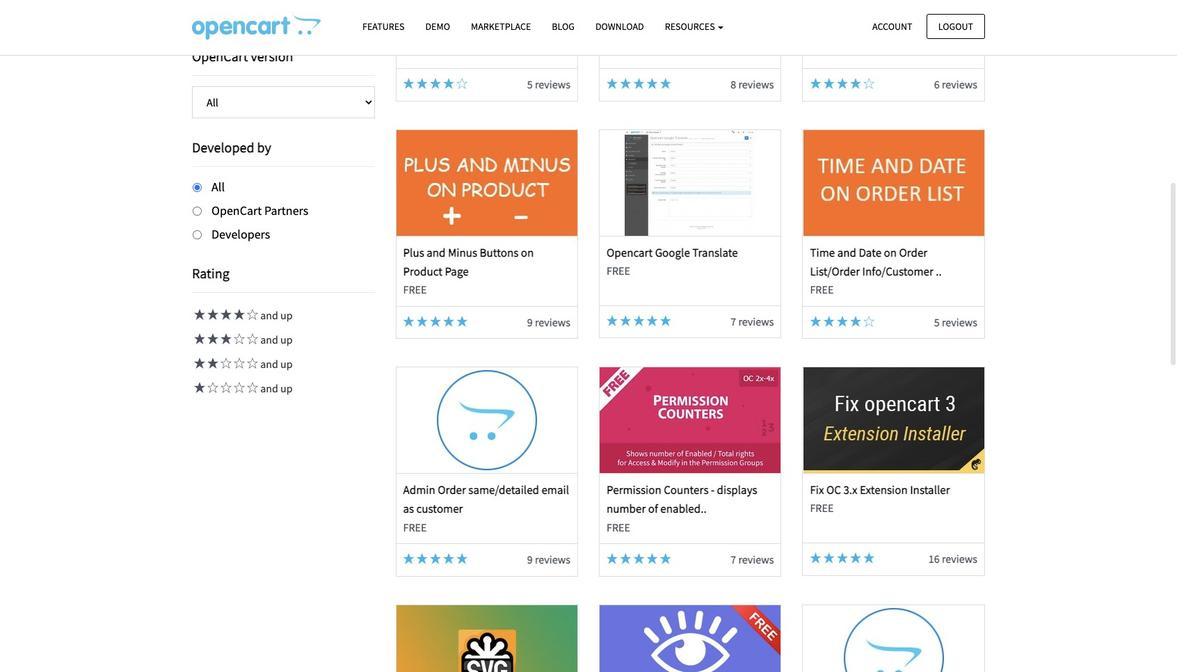 Task type: describe. For each thing, give the bounding box(es) containing it.
time
[[810, 245, 835, 260]]

account
[[872, 20, 913, 32]]

marketplace link
[[461, 15, 542, 39]]

free inside auto related product by category free
[[607, 27, 630, 40]]

page
[[445, 264, 469, 279]]

2 and up link from the top
[[192, 333, 293, 347]]

of
[[648, 501, 658, 516]]

time and date on order list/order info/customer .. link
[[810, 245, 942, 279]]

1 horizontal spatial 5 reviews
[[934, 315, 977, 329]]

counters
[[664, 482, 709, 498]]

6 reviews
[[934, 77, 977, 91]]

1 horizontal spatial 5
[[934, 315, 940, 329]]

plus and minus buttons on product page link
[[403, 245, 534, 279]]

up for fourth and up link
[[280, 382, 293, 395]]

up for fourth and up link from the bottom of the page
[[280, 308, 293, 322]]

logout
[[938, 20, 973, 32]]

developed by
[[192, 138, 271, 156]]

demo link
[[415, 15, 461, 39]]

and up for second and up link from the bottom
[[258, 357, 293, 371]]

opencart google translate free
[[607, 245, 738, 277]]

8
[[731, 77, 736, 91]]

fix oc 3.x extension installer link
[[810, 482, 950, 498]]

6
[[934, 77, 940, 91]]

time and date on order list/order info/customer .. free
[[810, 245, 942, 296]]

3.x
[[844, 482, 858, 498]]

download link
[[585, 15, 654, 39]]

category
[[728, 8, 772, 23]]

opencart google translate link
[[607, 245, 738, 260]]

reviews for permission counters - displays number of enabled..
[[738, 553, 774, 566]]

and for second and up link from the bottom
[[260, 357, 278, 371]]

1 vertical spatial by
[[257, 138, 271, 156]]

16 reviews
[[929, 552, 977, 566]]

admin order same/detailed email as customer link
[[403, 482, 569, 516]]

admin
[[403, 482, 435, 498]]

9 reviews for plus and minus buttons on product page
[[527, 315, 570, 329]]

free inside time and date on order list/order info/customer .. free
[[810, 282, 834, 296]]

developers
[[212, 226, 270, 242]]

customer
[[847, 8, 895, 23]]

up for second and up link from the bottom
[[280, 357, 293, 371]]

16
[[929, 552, 940, 566]]

admin order same/detailed email as customer free
[[403, 482, 569, 534]]

plus and minus buttons on product page free
[[403, 245, 534, 296]]

simple
[[810, 8, 845, 23]]

opencart
[[607, 245, 653, 260]]

as
[[403, 501, 414, 516]]

0 horizontal spatial 5
[[527, 77, 533, 91]]

permission counters - displays number of enabled.. link
[[607, 482, 757, 516]]

0 horizontal spatial 5 reviews
[[527, 77, 570, 91]]

fix oc 3.x extension installer image
[[803, 367, 984, 473]]

marketplace
[[471, 20, 531, 33]]

2 vertical spatial star light o image
[[232, 358, 245, 369]]

opencart google translate image
[[600, 130, 781, 236]]

ckeditor + responsive filemanager image
[[803, 605, 984, 672]]

resources link
[[654, 15, 734, 39]]

simple customer forum link
[[810, 8, 930, 23]]

google
[[655, 245, 690, 260]]

email
[[542, 482, 569, 498]]

version
[[251, 47, 293, 65]]

time and date on order list/order info/customer .. image
[[803, 130, 984, 236]]

and up for second and up link from the top of the page
[[258, 333, 293, 347]]

plus and minus buttons on product page image
[[396, 130, 577, 236]]

installer
[[910, 482, 950, 498]]

up for second and up link from the top of the page
[[280, 333, 293, 347]]

0 vertical spatial star light o image
[[864, 78, 875, 89]]

demo
[[425, 20, 450, 33]]

translate
[[692, 245, 738, 260]]

developed
[[192, 138, 254, 156]]

buttons
[[480, 245, 519, 260]]

free inside fix oc 3.x extension installer free
[[810, 501, 834, 515]]

on inside plus and minus buttons on product page free
[[521, 245, 534, 260]]

related
[[632, 8, 670, 23]]

order inside admin order same/detailed email as customer free
[[438, 482, 466, 498]]

and for fourth and up link from the bottom of the page
[[260, 308, 278, 322]]

auto related product by category free
[[607, 8, 772, 40]]

auto
[[607, 8, 630, 23]]

free inside deal timer free
[[403, 27, 427, 40]]

by inside auto related product by category free
[[714, 8, 726, 23]]

displays
[[717, 482, 757, 498]]

7 for permission counters - displays number of enabled..
[[731, 553, 736, 566]]

features
[[362, 20, 405, 33]]

permission counters - displays number of enabled.. image
[[600, 367, 781, 473]]

info/customer
[[862, 264, 934, 279]]

blog link
[[542, 15, 585, 39]]

oc
[[827, 482, 841, 498]]

1 vertical spatial star light o image
[[245, 334, 258, 345]]

account link
[[861, 14, 924, 39]]

3 and up link from the top
[[192, 357, 293, 371]]

minus
[[448, 245, 477, 260]]



Task type: vqa. For each thing, say whether or not it's contained in the screenshot.
Businesses
no



Task type: locate. For each thing, give the bounding box(es) containing it.
0 horizontal spatial order
[[438, 482, 466, 498]]

and for second and up link from the top of the page
[[260, 333, 278, 347]]

extension
[[860, 482, 908, 498]]

2 9 reviews from the top
[[527, 553, 570, 566]]

other extensions image
[[192, 15, 321, 40]]

free down the opencart
[[607, 264, 630, 277]]

1 up from the top
[[280, 308, 293, 322]]

1 horizontal spatial by
[[714, 8, 726, 23]]

date
[[859, 245, 882, 260]]

7 reviews for opencart google translate
[[731, 314, 774, 328]]

1 vertical spatial 9 reviews
[[527, 553, 570, 566]]

download
[[596, 20, 644, 33]]

5 down ..
[[934, 315, 940, 329]]

fix oc 3.x extension installer free
[[810, 482, 950, 515]]

forum
[[897, 8, 930, 23]]

5 reviews down blog link on the top left of the page
[[527, 77, 570, 91]]

star light image
[[403, 78, 414, 89], [417, 78, 428, 89], [443, 78, 454, 89], [607, 78, 618, 89], [647, 78, 658, 89], [837, 78, 848, 89], [205, 309, 218, 320], [232, 309, 245, 320], [633, 315, 645, 326], [457, 316, 468, 327], [837, 316, 848, 327], [850, 316, 861, 327], [192, 334, 205, 345], [205, 334, 218, 345], [218, 334, 232, 345], [192, 358, 205, 369], [205, 358, 218, 369], [192, 382, 205, 393], [810, 553, 821, 564], [850, 553, 861, 564], [417, 553, 428, 564], [430, 553, 441, 564], [457, 553, 468, 564], [607, 553, 618, 564]]

order up info/customer
[[899, 245, 928, 260]]

0 horizontal spatial on
[[521, 245, 534, 260]]

1 horizontal spatial order
[[899, 245, 928, 260]]

5 down marketplace link at the left
[[527, 77, 533, 91]]

..
[[936, 264, 942, 279]]

4 and up from the top
[[258, 382, 293, 395]]

resources
[[665, 20, 717, 33]]

order up customer
[[438, 482, 466, 498]]

reviews for time and date on order list/order info/customer ..
[[942, 315, 977, 329]]

rating
[[192, 265, 229, 282]]

svg support (ocmod) image
[[396, 605, 577, 672]]

free down 'deal'
[[403, 27, 427, 40]]

9 reviews
[[527, 315, 570, 329], [527, 553, 570, 566]]

1 vertical spatial 7
[[731, 553, 736, 566]]

all
[[212, 179, 225, 195]]

enabled..
[[660, 501, 707, 516]]

None radio
[[193, 183, 202, 192]]

free down plus
[[403, 282, 427, 296]]

0 vertical spatial order
[[899, 245, 928, 260]]

1 and up link from the top
[[192, 308, 293, 322]]

free inside admin order same/detailed email as customer free
[[403, 520, 427, 534]]

4 up from the top
[[280, 382, 293, 395]]

0 horizontal spatial product
[[403, 264, 443, 279]]

and up for fourth and up link
[[258, 382, 293, 395]]

and inside plus and minus buttons on product page free
[[427, 245, 446, 260]]

1 horizontal spatial product
[[672, 8, 711, 23]]

0 vertical spatial product
[[672, 8, 711, 23]]

logout link
[[927, 14, 985, 39]]

deal timer free
[[403, 8, 457, 40]]

1 9 from the top
[[527, 315, 533, 329]]

None radio
[[193, 206, 202, 216], [193, 230, 202, 239], [193, 206, 202, 216], [193, 230, 202, 239]]

product right related
[[672, 8, 711, 23]]

deal
[[403, 8, 425, 23]]

9 for plus and minus buttons on product page
[[527, 315, 533, 329]]

by right developed
[[257, 138, 271, 156]]

8 reviews
[[731, 77, 774, 91]]

1 vertical spatial product
[[403, 264, 443, 279]]

star light o image
[[457, 78, 468, 89], [245, 309, 258, 320], [864, 316, 875, 327], [232, 334, 245, 345], [218, 358, 232, 369], [245, 358, 258, 369], [205, 382, 218, 393], [218, 382, 232, 393], [232, 382, 245, 393], [245, 382, 258, 393]]

4 and up link from the top
[[192, 382, 293, 395]]

product inside plus and minus buttons on product page free
[[403, 264, 443, 279]]

auto related product by category link
[[607, 8, 772, 23]]

admin order same/detailed email as customer image
[[396, 367, 577, 473]]

3 and up from the top
[[258, 357, 293, 371]]

order
[[899, 245, 928, 260], [438, 482, 466, 498]]

7
[[731, 314, 736, 328], [731, 553, 736, 566]]

5 reviews down ..
[[934, 315, 977, 329]]

by left category
[[714, 8, 726, 23]]

free inside permission counters - displays number of enabled.. free
[[607, 520, 630, 534]]

free inside opencart google translate free
[[607, 264, 630, 277]]

opencart up the developers on the left of page
[[212, 202, 262, 218]]

reviews
[[535, 77, 570, 91], [738, 77, 774, 91], [942, 77, 977, 91], [738, 314, 774, 328], [535, 315, 570, 329], [942, 315, 977, 329], [942, 552, 977, 566], [535, 553, 570, 566], [738, 553, 774, 566]]

7 for opencart google translate
[[731, 314, 736, 328]]

free down list/order on the right
[[810, 282, 834, 296]]

and up
[[258, 308, 293, 322], [258, 333, 293, 347], [258, 357, 293, 371], [258, 382, 293, 395]]

2 on from the left
[[884, 245, 897, 260]]

7 reviews for permission counters - displays number of enabled..
[[731, 553, 774, 566]]

permission
[[607, 482, 661, 498]]

star light o image
[[864, 78, 875, 89], [245, 334, 258, 345], [232, 358, 245, 369]]

vqmod
[[206, 7, 243, 23]]

on inside time and date on order list/order info/customer .. free
[[884, 245, 897, 260]]

on
[[521, 245, 534, 260], [884, 245, 897, 260]]

2 and up from the top
[[258, 333, 293, 347]]

free inside plus and minus buttons on product page free
[[403, 282, 427, 296]]

same/detailed
[[468, 482, 539, 498]]

permission counters - displays number of enabled.. free
[[607, 482, 757, 534]]

free
[[403, 27, 427, 40], [607, 27, 630, 40], [607, 264, 630, 277], [403, 282, 427, 296], [810, 282, 834, 296], [810, 501, 834, 515], [403, 520, 427, 534], [607, 520, 630, 534]]

on right buttons
[[521, 245, 534, 260]]

1 vertical spatial order
[[438, 482, 466, 498]]

product
[[672, 8, 711, 23], [403, 264, 443, 279]]

0 vertical spatial 7
[[731, 314, 736, 328]]

features link
[[352, 15, 415, 39]]

9 for admin order same/detailed email as customer
[[527, 553, 533, 566]]

0 vertical spatial 7 reviews
[[731, 314, 774, 328]]

timer
[[427, 8, 457, 23]]

opencart for opencart partners
[[212, 202, 262, 218]]

-
[[711, 482, 715, 498]]

vqmod link
[[192, 3, 375, 27]]

recently viewed products image
[[600, 605, 781, 672]]

list/order
[[810, 264, 860, 279]]

on right date at the top
[[884, 245, 897, 260]]

deal timer link
[[403, 8, 457, 23]]

0 vertical spatial by
[[714, 8, 726, 23]]

opencart version
[[192, 47, 293, 65]]

free down auto
[[607, 27, 630, 40]]

reviews for fix oc 3.x extension installer
[[942, 552, 977, 566]]

reviews for admin order same/detailed email as customer
[[535, 553, 570, 566]]

0 vertical spatial 5
[[527, 77, 533, 91]]

2 7 from the top
[[731, 553, 736, 566]]

star light image
[[430, 78, 441, 89], [620, 78, 631, 89], [633, 78, 645, 89], [660, 78, 671, 89], [810, 78, 821, 89], [824, 78, 835, 89], [850, 78, 861, 89], [192, 309, 205, 320], [218, 309, 232, 320], [607, 315, 618, 326], [620, 315, 631, 326], [647, 315, 658, 326], [660, 315, 671, 326], [403, 316, 414, 327], [417, 316, 428, 327], [430, 316, 441, 327], [443, 316, 454, 327], [810, 316, 821, 327], [824, 316, 835, 327], [824, 553, 835, 564], [837, 553, 848, 564], [864, 553, 875, 564], [403, 553, 414, 564], [443, 553, 454, 564], [620, 553, 631, 564], [633, 553, 645, 564], [647, 553, 658, 564], [660, 553, 671, 564]]

up
[[280, 308, 293, 322], [280, 333, 293, 347], [280, 357, 293, 371], [280, 382, 293, 395]]

and
[[427, 245, 446, 260], [837, 245, 856, 260], [260, 308, 278, 322], [260, 333, 278, 347], [260, 357, 278, 371], [260, 382, 278, 395]]

reviews for plus and minus buttons on product page
[[535, 315, 570, 329]]

reviews for opencart google translate
[[738, 314, 774, 328]]

1 7 from the top
[[731, 314, 736, 328]]

opencart partners
[[212, 202, 308, 218]]

partners
[[264, 202, 308, 218]]

0 vertical spatial 5 reviews
[[527, 77, 570, 91]]

product down plus
[[403, 264, 443, 279]]

blog
[[552, 20, 575, 33]]

0 vertical spatial 9 reviews
[[527, 315, 570, 329]]

1 and up from the top
[[258, 308, 293, 322]]

1 vertical spatial 5
[[934, 315, 940, 329]]

customer
[[416, 501, 463, 516]]

2 9 from the top
[[527, 553, 533, 566]]

0 vertical spatial opencart
[[192, 47, 248, 65]]

1 on from the left
[[521, 245, 534, 260]]

number
[[607, 501, 646, 516]]

1 vertical spatial opencart
[[212, 202, 262, 218]]

and up link
[[192, 308, 293, 322], [192, 333, 293, 347], [192, 357, 293, 371], [192, 382, 293, 395]]

2 up from the top
[[280, 333, 293, 347]]

order inside time and date on order list/order info/customer .. free
[[899, 245, 928, 260]]

1 7 reviews from the top
[[731, 314, 774, 328]]

free down as on the bottom of the page
[[403, 520, 427, 534]]

1 vertical spatial 5 reviews
[[934, 315, 977, 329]]

simple customer forum
[[810, 8, 930, 23]]

and up for fourth and up link from the bottom of the page
[[258, 308, 293, 322]]

1 9 reviews from the top
[[527, 315, 570, 329]]

fix
[[810, 482, 824, 498]]

1 vertical spatial 7 reviews
[[731, 553, 774, 566]]

5
[[527, 77, 533, 91], [934, 315, 940, 329]]

1 horizontal spatial on
[[884, 245, 897, 260]]

9
[[527, 315, 533, 329], [527, 553, 533, 566]]

plus
[[403, 245, 424, 260]]

2 7 reviews from the top
[[731, 553, 774, 566]]

1 vertical spatial 9
[[527, 553, 533, 566]]

free down 'number'
[[607, 520, 630, 534]]

5 reviews
[[527, 77, 570, 91], [934, 315, 977, 329]]

product inside auto related product by category free
[[672, 8, 711, 23]]

opencart for opencart version
[[192, 47, 248, 65]]

and inside time and date on order list/order info/customer .. free
[[837, 245, 856, 260]]

by
[[714, 8, 726, 23], [257, 138, 271, 156]]

opencart down vqmod
[[192, 47, 248, 65]]

0 vertical spatial 9
[[527, 315, 533, 329]]

free down fix
[[810, 501, 834, 515]]

and for fourth and up link
[[260, 382, 278, 395]]

9 reviews for admin order same/detailed email as customer
[[527, 553, 570, 566]]

3 up from the top
[[280, 357, 293, 371]]

0 horizontal spatial by
[[257, 138, 271, 156]]



